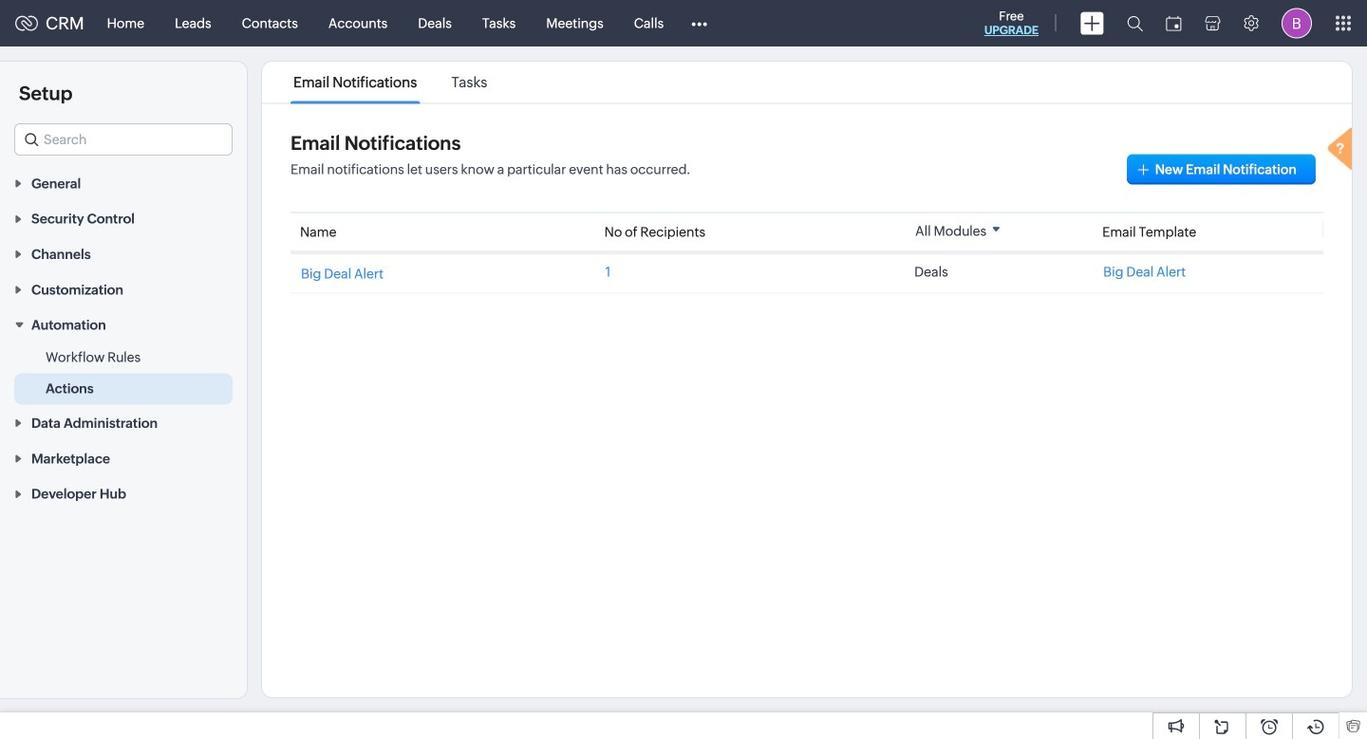 Task type: locate. For each thing, give the bounding box(es) containing it.
None field
[[14, 123, 233, 156]]

list
[[276, 62, 504, 103]]

search element
[[1116, 0, 1154, 47]]

region
[[0, 342, 247, 405]]

search image
[[1127, 15, 1143, 31]]

profile element
[[1270, 0, 1323, 46]]

create menu element
[[1069, 0, 1116, 46]]



Task type: vqa. For each thing, say whether or not it's contained in the screenshot.
previous record icon
no



Task type: describe. For each thing, give the bounding box(es) containing it.
calendar image
[[1166, 16, 1182, 31]]

logo image
[[15, 16, 38, 31]]

create menu image
[[1080, 12, 1104, 35]]

Other Modules field
[[679, 8, 720, 38]]

profile image
[[1282, 8, 1312, 38]]

Search text field
[[15, 124, 232, 155]]



